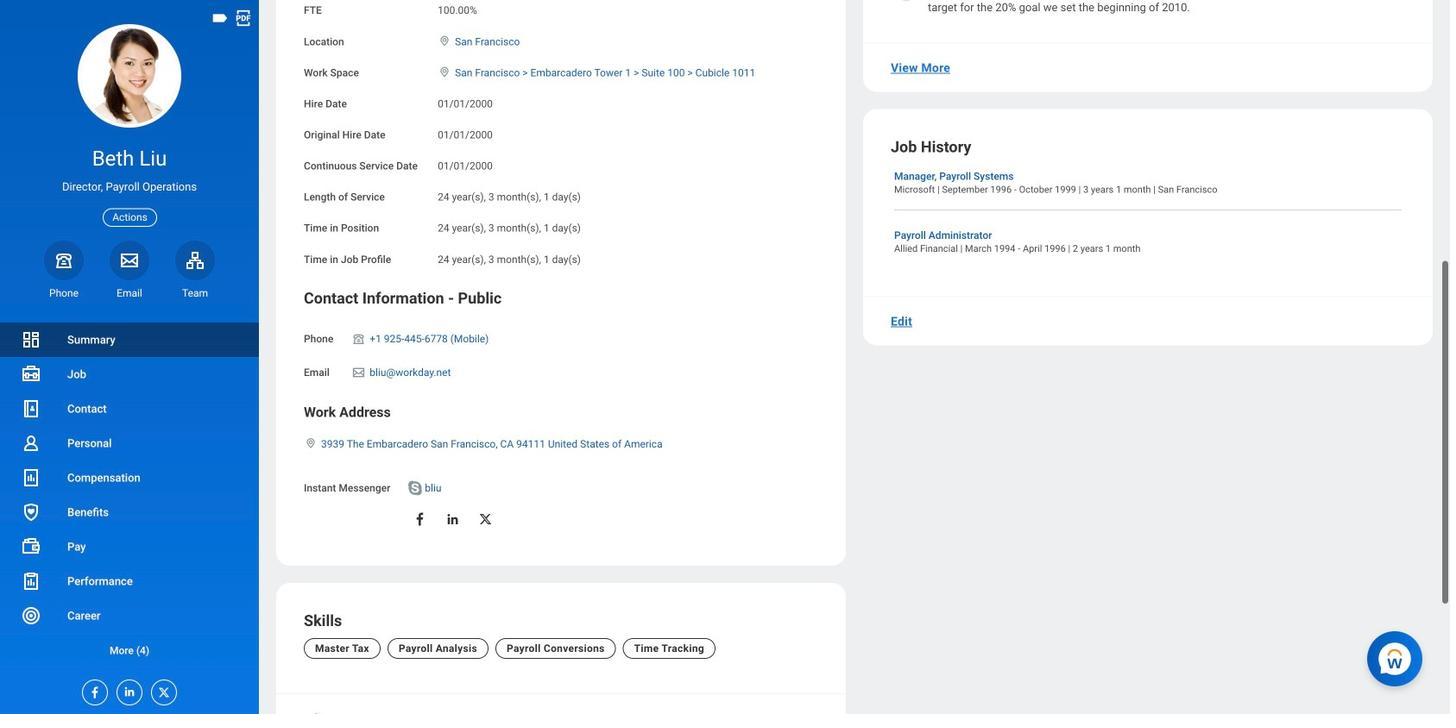 Task type: locate. For each thing, give the bounding box(es) containing it.
phone beth liu element
[[44, 286, 84, 300]]

facebook image left x icon
[[83, 681, 102, 700]]

job image
[[21, 364, 41, 385]]

1 horizontal spatial phone image
[[351, 332, 366, 346]]

0 vertical spatial facebook image
[[412, 512, 428, 528]]

0 horizontal spatial mail image
[[119, 250, 140, 271]]

team beth liu element
[[175, 286, 215, 300]]

1 horizontal spatial facebook image
[[412, 512, 428, 528]]

1 vertical spatial phone image
[[351, 332, 366, 346]]

linkedin image left x icon
[[117, 681, 136, 699]]

compensation image
[[21, 468, 41, 489]]

facebook image
[[412, 512, 428, 528], [83, 681, 102, 700]]

mail image
[[119, 250, 140, 271], [351, 366, 366, 380]]

pay image
[[21, 537, 41, 558]]

navigation pane region
[[0, 0, 259, 715]]

0 vertical spatial mail image
[[119, 250, 140, 271]]

1 vertical spatial linkedin image
[[117, 681, 136, 699]]

linkedin image
[[445, 512, 460, 528], [117, 681, 136, 699]]

0 vertical spatial linkedin image
[[445, 512, 460, 528]]

list
[[0, 323, 259, 668]]

skype image
[[406, 480, 423, 497]]

linkedin image left social media x image
[[445, 512, 460, 528]]

1 vertical spatial facebook image
[[83, 681, 102, 700]]

view printable version (pdf) image
[[234, 9, 253, 28]]

0 horizontal spatial facebook image
[[83, 681, 102, 700]]

phone image
[[52, 250, 76, 271], [351, 332, 366, 346]]

view team image
[[185, 250, 205, 271]]

1 vertical spatial mail image
[[351, 366, 366, 380]]

0 vertical spatial location image
[[438, 35, 452, 47]]

mail image inside the navigation pane region
[[119, 250, 140, 271]]

group
[[304, 288, 818, 539]]

facebook image down skype icon
[[412, 512, 428, 528]]

x image
[[152, 681, 171, 700]]

location image
[[438, 35, 452, 47], [438, 66, 452, 78], [304, 438, 318, 450]]

1 vertical spatial location image
[[438, 66, 452, 78]]

tag image
[[211, 9, 230, 28]]

0 horizontal spatial phone image
[[52, 250, 76, 271]]

contact image
[[21, 399, 41, 420]]

1 horizontal spatial mail image
[[351, 366, 366, 380]]

0 vertical spatial phone image
[[52, 250, 76, 271]]

1 horizontal spatial linkedin image
[[445, 512, 460, 528]]



Task type: vqa. For each thing, say whether or not it's contained in the screenshot.
Implementation Preview -   adeptai_dpt1 "banner" at the top
no



Task type: describe. For each thing, give the bounding box(es) containing it.
social media x image
[[478, 512, 493, 528]]

career image
[[21, 606, 41, 627]]

2 vertical spatial location image
[[304, 438, 318, 450]]

0 horizontal spatial linkedin image
[[117, 681, 136, 699]]

performance image
[[21, 571, 41, 592]]

personal image
[[21, 433, 41, 454]]

email beth liu element
[[110, 286, 149, 300]]

benefits image
[[21, 502, 41, 523]]

facebook image inside the navigation pane region
[[83, 681, 102, 700]]

summary image
[[21, 330, 41, 350]]



